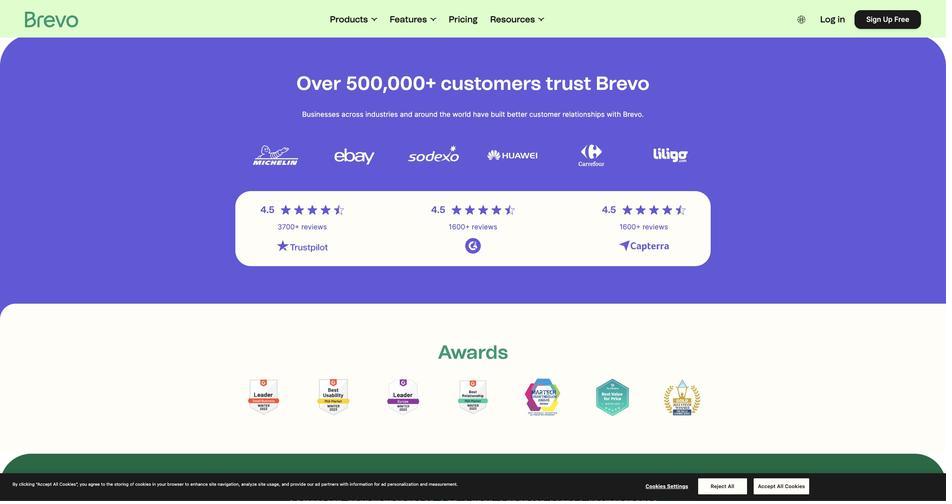 Task type: vqa. For each thing, say whether or not it's contained in the screenshot.
All related to Reject All
yes



Task type: describe. For each thing, give the bounding box(es) containing it.
1 site from the left
[[209, 482, 217, 487]]

up
[[883, 15, 893, 23]]

all for accept all cookies
[[777, 484, 784, 490]]

industries
[[366, 110, 398, 118]]

agree
[[88, 482, 100, 487]]

2 ad from the left
[[381, 482, 386, 487]]

awardlogo 2 image for bottom awardlogo 4
[[378, 379, 429, 416]]

provide
[[291, 482, 306, 487]]

awardlogo 0 image for awardlogo 1 for bottom awardlogo 4's awardlogo 2
[[239, 379, 289, 416]]

personalization
[[388, 482, 419, 487]]

over 500,000+ customers trust brevo
[[297, 72, 650, 94]]

3 4.5 from the left
[[602, 204, 616, 215]]

built
[[491, 110, 505, 118]]

have
[[473, 110, 489, 118]]

awardlogo 3 image for awardlogo 2 related to top awardlogo 4
[[487, 135, 538, 175]]

navigation,
[[218, 482, 240, 487]]

awards
[[438, 341, 508, 364]]

1 1600+ from the left
[[449, 223, 470, 231]]

clicking
[[19, 482, 35, 487]]

3700+
[[278, 223, 300, 231]]

world
[[453, 110, 471, 118]]

1 1600+ reviews from the left
[[449, 223, 498, 231]]

3700+ reviews
[[278, 223, 327, 231]]

features
[[390, 14, 427, 25]]

2 to from the left
[[185, 482, 189, 487]]

brevo.
[[623, 110, 644, 118]]

usage,
[[267, 482, 281, 487]]

log
[[821, 14, 836, 25]]

your
[[157, 482, 166, 487]]

sign
[[867, 15, 882, 23]]

businesses
[[302, 110, 340, 118]]

2 reviews from the left
[[472, 223, 498, 231]]

around
[[415, 110, 438, 118]]

0 horizontal spatial in
[[152, 482, 156, 487]]

sign up free button
[[855, 10, 922, 29]]

0 vertical spatial the
[[440, 110, 451, 118]]

of
[[130, 482, 134, 487]]

2 horizontal spatial and
[[420, 482, 428, 487]]

"accept
[[36, 482, 52, 487]]

cookies inside accept all cookies button
[[785, 484, 805, 490]]

resources link
[[490, 14, 545, 25]]

2 1600+ reviews from the left
[[620, 223, 668, 231]]

for
[[374, 482, 380, 487]]

partners
[[321, 482, 339, 487]]

reject
[[711, 484, 727, 490]]

better
[[507, 110, 528, 118]]

cookies settings button
[[643, 479, 692, 495]]

cookies settings
[[646, 484, 689, 490]]

free
[[895, 15, 910, 23]]

resources
[[490, 14, 535, 25]]

across
[[342, 110, 364, 118]]

1 vertical spatial the
[[106, 482, 113, 487]]



Task type: locate. For each thing, give the bounding box(es) containing it.
our
[[307, 482, 314, 487]]

button image
[[798, 16, 806, 23]]

log in link
[[821, 14, 846, 25]]

ad
[[315, 482, 320, 487], [381, 482, 386, 487]]

storing
[[114, 482, 129, 487]]

0 horizontal spatial 1600+ reviews
[[449, 223, 498, 231]]

to
[[101, 482, 105, 487], [185, 482, 189, 487]]

0 horizontal spatial awardlogo 5 image
[[587, 379, 638, 416]]

1 horizontal spatial 1600+ reviews
[[620, 223, 668, 231]]

1 horizontal spatial reviews
[[472, 223, 498, 231]]

1 cookies from the left
[[646, 484, 666, 490]]

1 horizontal spatial to
[[185, 482, 189, 487]]

1 horizontal spatial with
[[607, 110, 621, 118]]

1 horizontal spatial in
[[838, 14, 846, 25]]

2 cookies from the left
[[785, 484, 805, 490]]

browser
[[167, 482, 184, 487]]

1 ad from the left
[[315, 482, 320, 487]]

0 vertical spatial awardlogo 2 image
[[408, 135, 459, 175]]

businesses across industries and around the world have built better customer relationships with brevo.
[[302, 110, 644, 118]]

reviews
[[302, 223, 327, 231], [472, 223, 498, 231], [643, 223, 668, 231]]

awardlogo 6 image
[[657, 379, 708, 416]]

1 vertical spatial awardlogo 4 image
[[518, 379, 568, 416]]

1 vertical spatial awardlogo 0 image
[[239, 379, 289, 416]]

0 horizontal spatial 1600+ reviews image
[[448, 238, 499, 254]]

1 horizontal spatial site
[[258, 482, 266, 487]]

awardlogo 5 image
[[645, 135, 696, 175], [587, 379, 638, 416]]

information
[[350, 482, 373, 487]]

cookies right accept
[[785, 484, 805, 490]]

1600+
[[449, 223, 470, 231], [620, 223, 641, 231]]

0 horizontal spatial 4.5
[[260, 204, 275, 215]]

1 4.5 from the left
[[260, 204, 275, 215]]

2 horizontal spatial 4.5
[[602, 204, 616, 215]]

analyze
[[241, 482, 257, 487]]

0 horizontal spatial ad
[[315, 482, 320, 487]]

0 horizontal spatial and
[[282, 482, 289, 487]]

awardlogo 2 image
[[408, 135, 459, 175], [378, 379, 429, 416]]

you
[[80, 482, 87, 487]]

by
[[13, 482, 18, 487]]

0 vertical spatial awardlogo 3 image
[[487, 135, 538, 175]]

awardlogo 3 image
[[487, 135, 538, 175], [448, 379, 499, 416]]

1 1600+ reviews image from the left
[[448, 238, 499, 254]]

all right accept
[[777, 484, 784, 490]]

all inside accept all cookies button
[[777, 484, 784, 490]]

in
[[838, 14, 846, 25], [152, 482, 156, 487]]

1600+ reviews
[[449, 223, 498, 231], [620, 223, 668, 231]]

3 reviews from the left
[[643, 223, 668, 231]]

4.5
[[260, 204, 275, 215], [431, 204, 446, 215], [602, 204, 616, 215]]

pricing
[[449, 14, 478, 25]]

reject all button
[[698, 479, 747, 495]]

1 horizontal spatial 1600+
[[620, 223, 641, 231]]

ad right our
[[315, 482, 320, 487]]

1 vertical spatial awardlogo 1 image
[[308, 379, 359, 416]]

1 vertical spatial awardlogo 3 image
[[448, 379, 499, 416]]

products link
[[330, 14, 377, 25]]

0 vertical spatial awardlogo 1 image
[[329, 135, 380, 175]]

and left measurement.
[[420, 482, 428, 487]]

brevo image
[[25, 12, 78, 27]]

0 horizontal spatial the
[[106, 482, 113, 487]]

0 vertical spatial awardlogo 4 image
[[566, 135, 617, 175]]

awardlogo 0 image for awardlogo 1 for awardlogo 2 related to top awardlogo 4
[[250, 135, 301, 175]]

all for reject all
[[728, 484, 735, 490]]

2 1600+ from the left
[[620, 223, 641, 231]]

awardlogo 5 image for top awardlogo 4
[[645, 135, 696, 175]]

in left your
[[152, 482, 156, 487]]

awardlogo 1 image
[[329, 135, 380, 175], [308, 379, 359, 416]]

customer
[[530, 110, 561, 118]]

over
[[297, 72, 341, 94]]

with left "brevo."
[[607, 110, 621, 118]]

1 horizontal spatial the
[[440, 110, 451, 118]]

the left world
[[440, 110, 451, 118]]

awardlogo 0 image
[[250, 135, 301, 175], [239, 379, 289, 416]]

measurement.
[[429, 482, 458, 487]]

1 horizontal spatial 1600+ reviews image
[[619, 238, 670, 254]]

1 vertical spatial awardlogo 5 image
[[587, 379, 638, 416]]

cookies inside 'cookies settings' button
[[646, 484, 666, 490]]

0 horizontal spatial all
[[53, 482, 58, 487]]

sign up free
[[867, 15, 910, 23]]

0 horizontal spatial to
[[101, 482, 105, 487]]

1 vertical spatial in
[[152, 482, 156, 487]]

enhance
[[190, 482, 208, 487]]

to right agree at the left bottom
[[101, 482, 105, 487]]

0 vertical spatial in
[[838, 14, 846, 25]]

0 horizontal spatial reviews
[[302, 223, 327, 231]]

all right reject
[[728, 484, 735, 490]]

awardlogo 1 image for awardlogo 2 related to top awardlogo 4
[[329, 135, 380, 175]]

3700+ reviews image
[[277, 238, 328, 254]]

and right usage,
[[282, 482, 289, 487]]

awardlogo 4 image
[[566, 135, 617, 175], [518, 379, 568, 416]]

site
[[209, 482, 217, 487], [258, 482, 266, 487]]

customers
[[441, 72, 541, 94]]

1 horizontal spatial cookies
[[785, 484, 805, 490]]

1 reviews from the left
[[302, 223, 327, 231]]

accept all cookies
[[758, 484, 805, 490]]

2 horizontal spatial all
[[777, 484, 784, 490]]

500,000+
[[346, 72, 436, 94]]

awardlogo 1 image for bottom awardlogo 4's awardlogo 2
[[308, 379, 359, 416]]

relationships
[[563, 110, 605, 118]]

by clicking "accept all cookies", you agree to the storing of cookies in your browser to enhance site navigation, analyze site usage, and provide our ad partners with information for ad personalization and measurement.
[[13, 482, 458, 487]]

settings
[[667, 484, 689, 490]]

0 horizontal spatial with
[[340, 482, 349, 487]]

pricing link
[[449, 14, 478, 25]]

1 vertical spatial awardlogo 2 image
[[378, 379, 429, 416]]

features link
[[390, 14, 437, 25]]

0 horizontal spatial 1600+
[[449, 223, 470, 231]]

1 horizontal spatial ad
[[381, 482, 386, 487]]

cookies
[[646, 484, 666, 490], [785, 484, 805, 490]]

0 horizontal spatial cookies
[[646, 484, 666, 490]]

accept all cookies button
[[754, 479, 810, 495]]

awardlogo 5 image for bottom awardlogo 4
[[587, 379, 638, 416]]

1 vertical spatial with
[[340, 482, 349, 487]]

0 horizontal spatial site
[[209, 482, 217, 487]]

2 4.5 from the left
[[431, 204, 446, 215]]

and
[[400, 110, 413, 118], [282, 482, 289, 487], [420, 482, 428, 487]]

with
[[607, 110, 621, 118], [340, 482, 349, 487]]

0 vertical spatial with
[[607, 110, 621, 118]]

site right enhance
[[209, 482, 217, 487]]

awardlogo 2 image for top awardlogo 4
[[408, 135, 459, 175]]

cookies",
[[59, 482, 78, 487]]

the
[[440, 110, 451, 118], [106, 482, 113, 487]]

0 vertical spatial awardlogo 5 image
[[645, 135, 696, 175]]

cookies left settings
[[646, 484, 666, 490]]

in right the "log"
[[838, 14, 846, 25]]

trust
[[546, 72, 592, 94]]

the left storing
[[106, 482, 113, 487]]

2 horizontal spatial reviews
[[643, 223, 668, 231]]

all right "accept
[[53, 482, 58, 487]]

1 to from the left
[[101, 482, 105, 487]]

1 horizontal spatial and
[[400, 110, 413, 118]]

in inside log in link
[[838, 14, 846, 25]]

1 horizontal spatial all
[[728, 484, 735, 490]]

2 1600+ reviews image from the left
[[619, 238, 670, 254]]

all
[[53, 482, 58, 487], [728, 484, 735, 490], [777, 484, 784, 490]]

with right partners at the bottom
[[340, 482, 349, 487]]

cookies
[[135, 482, 151, 487]]

0 vertical spatial awardlogo 0 image
[[250, 135, 301, 175]]

awardlogo 3 image for bottom awardlogo 4's awardlogo 2
[[448, 379, 499, 416]]

to right browser
[[185, 482, 189, 487]]

log in
[[821, 14, 846, 25]]

reject all
[[711, 484, 735, 490]]

all inside reject all button
[[728, 484, 735, 490]]

accept
[[758, 484, 776, 490]]

1 horizontal spatial awardlogo 5 image
[[645, 135, 696, 175]]

site left usage,
[[258, 482, 266, 487]]

ad right for
[[381, 482, 386, 487]]

2 site from the left
[[258, 482, 266, 487]]

1600+ reviews image
[[448, 238, 499, 254], [619, 238, 670, 254]]

and left around
[[400, 110, 413, 118]]

1 horizontal spatial 4.5
[[431, 204, 446, 215]]

brevo
[[596, 72, 650, 94]]

products
[[330, 14, 368, 25]]



